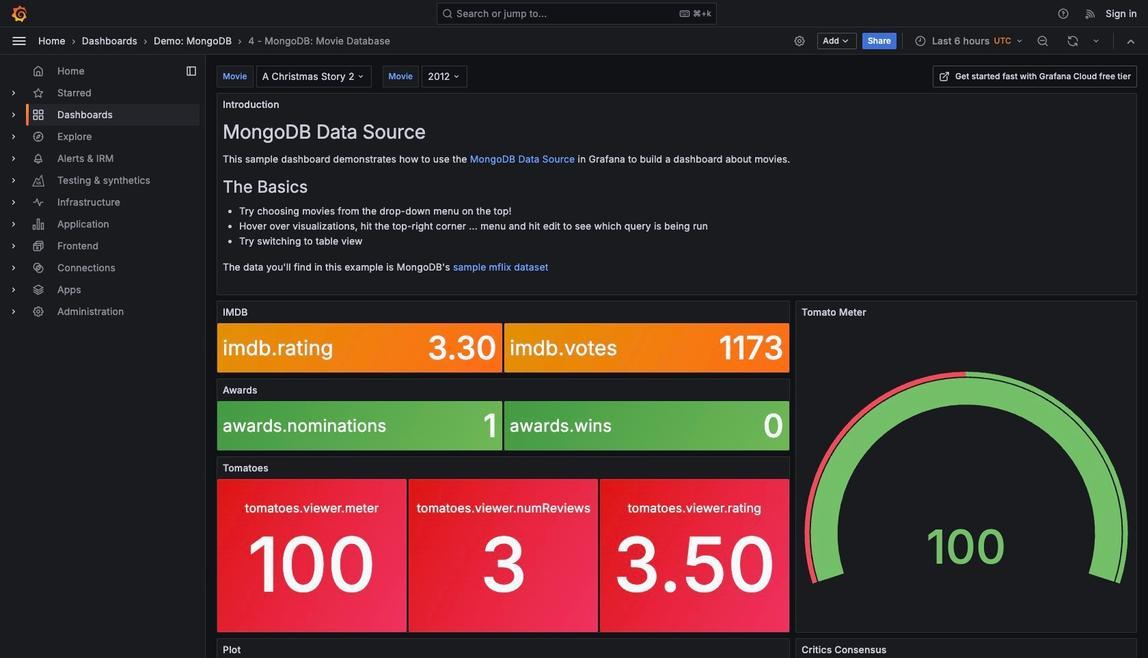 Task type: locate. For each thing, give the bounding box(es) containing it.
expand section explore image
[[8, 131, 19, 142]]

expand section application image
[[8, 219, 19, 230]]

expand section administration image
[[8, 306, 19, 317]]

expand section apps image
[[8, 284, 19, 295]]

dashboard settings image
[[794, 35, 806, 47]]

news image
[[1085, 7, 1097, 19]]

expand section infrastructure image
[[8, 197, 19, 208]]

expand section connections image
[[8, 263, 19, 273]]

auto refresh turned off. choose refresh time interval image
[[1091, 35, 1102, 46]]

zoom out time range image
[[1037, 35, 1049, 47]]

expand section dashboards image
[[8, 109, 19, 120]]



Task type: describe. For each thing, give the bounding box(es) containing it.
undock menu image
[[186, 66, 197, 77]]

grafana image
[[11, 5, 27, 22]]

expand section alerts & irm image
[[8, 153, 19, 164]]

refresh dashboard image
[[1067, 35, 1079, 47]]

expand section starred image
[[8, 88, 19, 98]]

expand section testing & synthetics image
[[8, 175, 19, 186]]

expand section frontend image
[[8, 241, 19, 252]]

help image
[[1058, 7, 1070, 19]]

close menu image
[[11, 32, 27, 49]]

navigation element
[[0, 55, 205, 334]]



Task type: vqa. For each thing, say whether or not it's contained in the screenshot.
Grafana icon
yes



